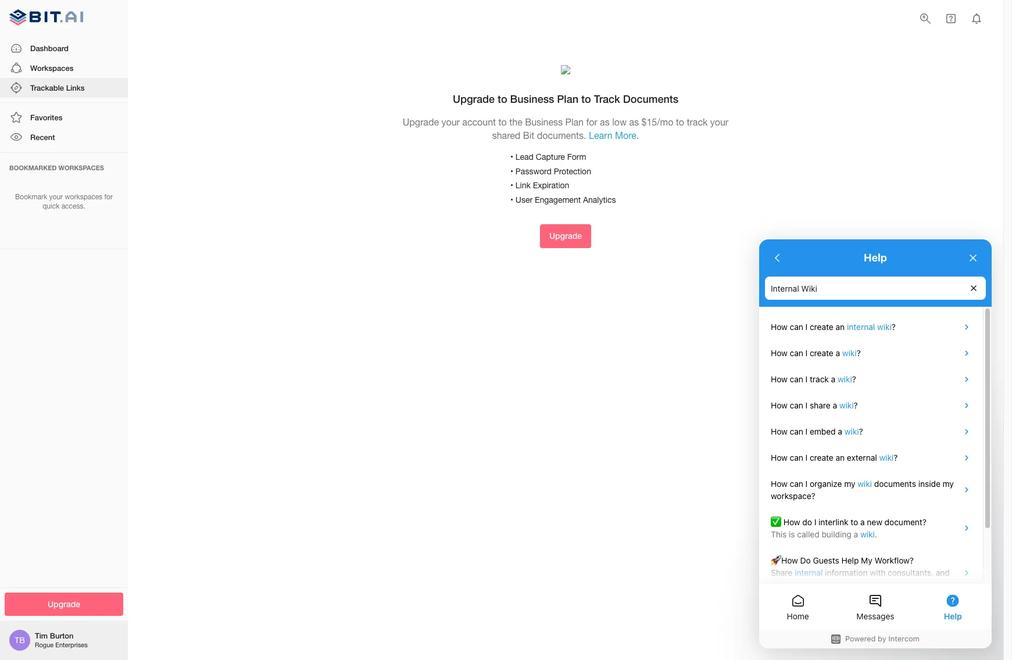 Task type: locate. For each thing, give the bounding box(es) containing it.
account
[[463, 117, 496, 127]]

enterprises
[[55, 642, 88, 649]]

plan up upgrade your account to the business plan for as low as $15/mo to track your shared bit documents.
[[558, 92, 579, 105]]

business
[[511, 92, 555, 105], [525, 117, 563, 127]]

2 horizontal spatial your
[[711, 117, 729, 127]]

as up learn at the right top
[[600, 117, 610, 127]]

1 horizontal spatial for
[[587, 117, 598, 127]]

your up quick
[[49, 193, 63, 201]]

• left link
[[511, 181, 514, 190]]

expiration
[[533, 181, 570, 190]]

• lead capture form • password protection • link expiration • user engagement analytics
[[511, 153, 616, 205]]

upgrade
[[453, 92, 495, 105], [403, 117, 439, 127], [550, 231, 582, 241], [48, 600, 80, 609]]

• left password
[[511, 167, 514, 176]]

1 vertical spatial for
[[104, 193, 113, 201]]

upgrade inside upgrade your account to the business plan for as low as $15/mo to track your shared bit documents.
[[403, 117, 439, 127]]

0 horizontal spatial as
[[600, 117, 610, 127]]

your
[[442, 117, 460, 127], [711, 117, 729, 127], [49, 193, 63, 201]]

dashboard button
[[0, 38, 128, 58]]

• left lead
[[511, 153, 514, 162]]

bookmarked workspaces
[[9, 164, 104, 171]]

as
[[600, 117, 610, 127], [630, 117, 639, 127]]

user
[[516, 195, 533, 205]]

your right track
[[711, 117, 729, 127]]

for right workspaces
[[104, 193, 113, 201]]

recent button
[[0, 128, 128, 147]]

•
[[511, 153, 514, 162], [511, 167, 514, 176], [511, 181, 514, 190], [511, 195, 514, 205]]

link
[[516, 181, 531, 190]]

bookmarked
[[9, 164, 57, 171]]

workspaces button
[[0, 58, 128, 78]]

to
[[498, 92, 508, 105], [582, 92, 591, 105], [499, 117, 507, 127], [676, 117, 685, 127]]

0 horizontal spatial your
[[49, 193, 63, 201]]

your left account
[[442, 117, 460, 127]]

• left user at the right
[[511, 195, 514, 205]]

documents
[[623, 92, 679, 105]]

4 • from the top
[[511, 195, 514, 205]]

burton
[[50, 632, 74, 641]]

dashboard
[[30, 43, 69, 53]]

learn more.
[[589, 130, 640, 141]]

documents.
[[537, 130, 587, 141]]

0 horizontal spatial for
[[104, 193, 113, 201]]

tim burton rogue enterprises
[[35, 632, 88, 649]]

business up the
[[511, 92, 555, 105]]

1 horizontal spatial upgrade button
[[540, 225, 592, 248]]

plan up documents. at the top right of page
[[566, 117, 584, 127]]

1 horizontal spatial your
[[442, 117, 460, 127]]

for
[[587, 117, 598, 127], [104, 193, 113, 201]]

quick
[[43, 203, 60, 211]]

for up learn at the right top
[[587, 117, 598, 127]]

plan
[[558, 92, 579, 105], [566, 117, 584, 127]]

your for for
[[49, 193, 63, 201]]

learn more. link
[[589, 130, 640, 141]]

1 vertical spatial plan
[[566, 117, 584, 127]]

upgrade button down the engagement
[[540, 225, 592, 248]]

as right low
[[630, 117, 639, 127]]

upgrade button
[[540, 225, 592, 248], [5, 593, 123, 617]]

upgrade button up "burton"
[[5, 593, 123, 617]]

dialog
[[760, 240, 992, 649]]

0 vertical spatial for
[[587, 117, 598, 127]]

1 as from the left
[[600, 117, 610, 127]]

1 horizontal spatial as
[[630, 117, 639, 127]]

form
[[568, 153, 587, 162]]

1 vertical spatial business
[[525, 117, 563, 127]]

your inside "bookmark your workspaces for quick access."
[[49, 193, 63, 201]]

for inside "bookmark your workspaces for quick access."
[[104, 193, 113, 201]]

low
[[613, 117, 627, 127]]

0 vertical spatial plan
[[558, 92, 579, 105]]

business up bit
[[525, 117, 563, 127]]

engagement
[[535, 195, 581, 205]]

0 horizontal spatial upgrade button
[[5, 593, 123, 617]]

capture
[[536, 153, 565, 162]]



Task type: describe. For each thing, give the bounding box(es) containing it.
bit
[[523, 130, 535, 141]]

the
[[510, 117, 523, 127]]

workspaces
[[30, 63, 74, 73]]

trackable links
[[30, 83, 85, 92]]

bookmark your workspaces for quick access.
[[15, 193, 113, 211]]

rogue
[[35, 642, 54, 649]]

for inside upgrade your account to the business plan for as low as $15/mo to track your shared bit documents.
[[587, 117, 598, 127]]

access.
[[61, 203, 85, 211]]

business inside upgrade your account to the business plan for as low as $15/mo to track your shared bit documents.
[[525, 117, 563, 127]]

upgrade your account to the business plan for as low as $15/mo to track your shared bit documents.
[[403, 117, 729, 141]]

analytics
[[583, 195, 616, 205]]

workspaces
[[58, 164, 104, 171]]

lead
[[516, 153, 534, 162]]

favorites button
[[0, 108, 128, 128]]

track
[[687, 117, 708, 127]]

trackable
[[30, 83, 64, 92]]

tim
[[35, 632, 48, 641]]

shared
[[493, 130, 521, 141]]

3 • from the top
[[511, 181, 514, 190]]

recent
[[30, 133, 55, 142]]

track
[[594, 92, 621, 105]]

bookmark
[[15, 193, 47, 201]]

protection
[[554, 167, 592, 176]]

favorites
[[30, 113, 62, 122]]

password
[[516, 167, 552, 176]]

2 as from the left
[[630, 117, 639, 127]]

0 vertical spatial business
[[511, 92, 555, 105]]

your for to
[[442, 117, 460, 127]]

0 vertical spatial upgrade button
[[540, 225, 592, 248]]

upgrade to business plan to track documents
[[453, 92, 679, 105]]

plan inside upgrade your account to the business plan for as low as $15/mo to track your shared bit documents.
[[566, 117, 584, 127]]

links
[[66, 83, 85, 92]]

tb
[[15, 636, 25, 646]]

1 • from the top
[[511, 153, 514, 162]]

1 vertical spatial upgrade button
[[5, 593, 123, 617]]

workspaces
[[65, 193, 102, 201]]

2 • from the top
[[511, 167, 514, 176]]

learn
[[589, 130, 613, 141]]

$15/mo
[[642, 117, 674, 127]]

trackable links button
[[0, 78, 128, 98]]

more.
[[616, 130, 640, 141]]



Task type: vqa. For each thing, say whether or not it's contained in the screenshot.
Settings "IMAGE"
no



